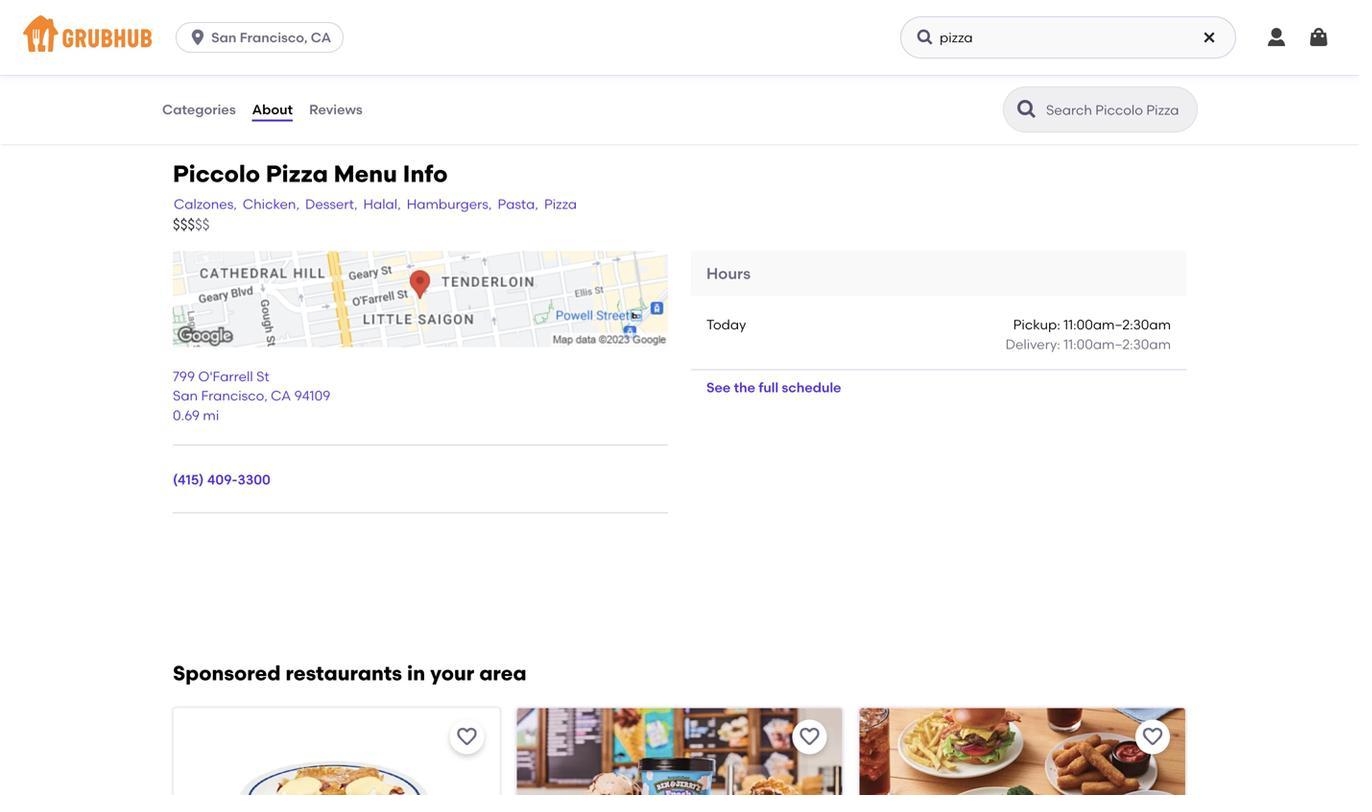 Task type: locate. For each thing, give the bounding box(es) containing it.
the
[[734, 379, 756, 396]]

ben & jerry's logo image
[[517, 708, 843, 795]]

0 horizontal spatial svg image
[[188, 28, 208, 47]]

pizza button
[[543, 193, 578, 215]]

calzones,
[[174, 196, 237, 212]]

save this restaurant image
[[799, 726, 822, 749]]

today
[[707, 316, 747, 333]]

2 horizontal spatial save this restaurant button
[[1136, 720, 1171, 754]]

0 horizontal spatial san
[[173, 388, 198, 404]]

1 horizontal spatial ca
[[311, 29, 331, 46]]

pizza up chicken,
[[266, 160, 328, 188]]

ca inside 799 o'farrell st san francisco , ca 94109 0.69 mi
[[271, 388, 291, 404]]

svg image inside san francisco, ca button
[[188, 28, 208, 47]]

chicken,
[[243, 196, 300, 212]]

sponsored restaurants in your area
[[173, 661, 527, 686]]

francisco
[[201, 388, 264, 404]]

ca right ,
[[271, 388, 291, 404]]

mi
[[203, 407, 219, 423]]

save this restaurant button for ihop logo
[[450, 720, 484, 754]]

svg image
[[916, 28, 935, 47], [1202, 30, 1218, 45]]

see
[[707, 379, 731, 396]]

halal, button
[[362, 193, 402, 215]]

1 11:00am–2:30am from the top
[[1064, 316, 1172, 333]]

pickup: 11:00am–2:30am delivery: 11:00am–2:30am
[[1006, 316, 1172, 352]]

11:00am–2:30am right delivery:
[[1064, 336, 1172, 352]]

2 save this restaurant button from the left
[[793, 720, 827, 754]]

0 horizontal spatial save this restaurant image
[[455, 726, 479, 749]]

1 vertical spatial ca
[[271, 388, 291, 404]]

pasta, button
[[497, 193, 540, 215]]

1 vertical spatial pizza
[[544, 196, 577, 212]]

sponsored
[[173, 661, 281, 686]]

1 horizontal spatial save this restaurant button
[[793, 720, 827, 754]]

1 horizontal spatial svg image
[[1266, 26, 1289, 49]]

1 horizontal spatial pizza
[[544, 196, 577, 212]]

ca
[[311, 29, 331, 46], [271, 388, 291, 404]]

1 save this restaurant button from the left
[[450, 720, 484, 754]]

0 vertical spatial ca
[[311, 29, 331, 46]]

categories
[[162, 101, 236, 117]]

(415) 409-3300
[[173, 471, 271, 488]]

ca right francisco,
[[311, 29, 331, 46]]

(415) 409-3300 button
[[173, 470, 271, 489]]

san
[[211, 29, 237, 46], [173, 388, 198, 404]]

3 save this restaurant button from the left
[[1136, 720, 1171, 754]]

piccolo pizza menu info
[[173, 160, 448, 188]]

ca inside san francisco, ca button
[[311, 29, 331, 46]]

san inside 799 o'farrell st san francisco , ca 94109 0.69 mi
[[173, 388, 198, 404]]

san up 0.69
[[173, 388, 198, 404]]

1 vertical spatial 11:00am–2:30am
[[1064, 336, 1172, 352]]

11:00am–2:30am
[[1064, 316, 1172, 333], [1064, 336, 1172, 352]]

menu
[[334, 160, 397, 188]]

about button
[[251, 75, 294, 144]]

0 horizontal spatial save this restaurant button
[[450, 720, 484, 754]]

3300
[[238, 471, 271, 488]]

11:00am–2:30am right pickup:
[[1064, 316, 1172, 333]]

o'farrell
[[198, 368, 253, 384]]

about
[[252, 101, 293, 117]]

0 vertical spatial pizza
[[266, 160, 328, 188]]

1 save this restaurant image from the left
[[455, 726, 479, 749]]

2 save this restaurant image from the left
[[1142, 726, 1165, 749]]

pizza
[[266, 160, 328, 188], [544, 196, 577, 212]]

svg image
[[1266, 26, 1289, 49], [1308, 26, 1331, 49], [188, 28, 208, 47]]

1 vertical spatial san
[[173, 388, 198, 404]]

pickup:
[[1014, 316, 1061, 333]]

chicken, button
[[242, 193, 301, 215]]

0 vertical spatial san
[[211, 29, 237, 46]]

0 vertical spatial 11:00am–2:30am
[[1064, 316, 1172, 333]]

0 horizontal spatial ca
[[271, 388, 291, 404]]

pizza right pasta,
[[544, 196, 577, 212]]

san left francisco,
[[211, 29, 237, 46]]

1 horizontal spatial save this restaurant image
[[1142, 726, 1165, 749]]

$$$$$
[[173, 216, 210, 234]]

1 horizontal spatial san
[[211, 29, 237, 46]]

info
[[403, 160, 448, 188]]

save this restaurant button
[[450, 720, 484, 754], [793, 720, 827, 754], [1136, 720, 1171, 754]]

save this restaurant image
[[455, 726, 479, 749], [1142, 726, 1165, 749]]

0 horizontal spatial pizza
[[266, 160, 328, 188]]



Task type: describe. For each thing, give the bounding box(es) containing it.
your
[[430, 661, 475, 686]]

full
[[759, 379, 779, 396]]

save this restaurant button for the "applebee's logo"
[[1136, 720, 1171, 754]]

2 11:00am–2:30am from the top
[[1064, 336, 1172, 352]]

san francisco, ca button
[[176, 22, 352, 53]]

calzones, chicken, dessert, halal, hamburgers, pasta, pizza
[[174, 196, 577, 212]]

,
[[264, 388, 268, 404]]

Search for food, convenience, alcohol... search field
[[901, 16, 1237, 59]]

save this restaurant button for ben & jerry's logo at bottom
[[793, 720, 827, 754]]

reviews
[[309, 101, 363, 117]]

94109
[[294, 388, 331, 404]]

calzones, button
[[173, 193, 238, 215]]

dessert, button
[[304, 193, 359, 215]]

799
[[173, 368, 195, 384]]

0.69
[[173, 407, 200, 423]]

1 horizontal spatial svg image
[[1202, 30, 1218, 45]]

reviews button
[[308, 75, 364, 144]]

pasta,
[[498, 196, 539, 212]]

save this restaurant image for ihop logo
[[455, 726, 479, 749]]

delivery:
[[1006, 336, 1061, 352]]

piccolo
[[173, 160, 260, 188]]

search icon image
[[1016, 98, 1039, 121]]

san inside button
[[211, 29, 237, 46]]

Search Piccolo Pizza search field
[[1045, 101, 1192, 119]]

ihop logo image
[[174, 708, 500, 795]]

restaurants
[[286, 661, 402, 686]]

$$$
[[173, 216, 195, 234]]

categories button
[[161, 75, 237, 144]]

halal,
[[363, 196, 401, 212]]

schedule
[[782, 379, 842, 396]]

francisco,
[[240, 29, 308, 46]]

st
[[256, 368, 270, 384]]

(415)
[[173, 471, 204, 488]]

2 horizontal spatial svg image
[[1308, 26, 1331, 49]]

save this restaurant image for the "applebee's logo"
[[1142, 726, 1165, 749]]

799 o'farrell st san francisco , ca 94109 0.69 mi
[[173, 368, 331, 423]]

main navigation navigation
[[0, 0, 1360, 75]]

409-
[[207, 471, 238, 488]]

hamburgers,
[[407, 196, 492, 212]]

0 horizontal spatial svg image
[[916, 28, 935, 47]]

see the full schedule button
[[691, 370, 857, 405]]

san francisco, ca
[[211, 29, 331, 46]]

applebee's logo image
[[860, 708, 1186, 795]]

in
[[407, 661, 426, 686]]

hours
[[707, 264, 751, 283]]

area
[[479, 661, 527, 686]]

hamburgers, button
[[406, 193, 493, 215]]

dessert,
[[305, 196, 358, 212]]

see the full schedule
[[707, 379, 842, 396]]



Task type: vqa. For each thing, say whether or not it's contained in the screenshot.
Pieces
no



